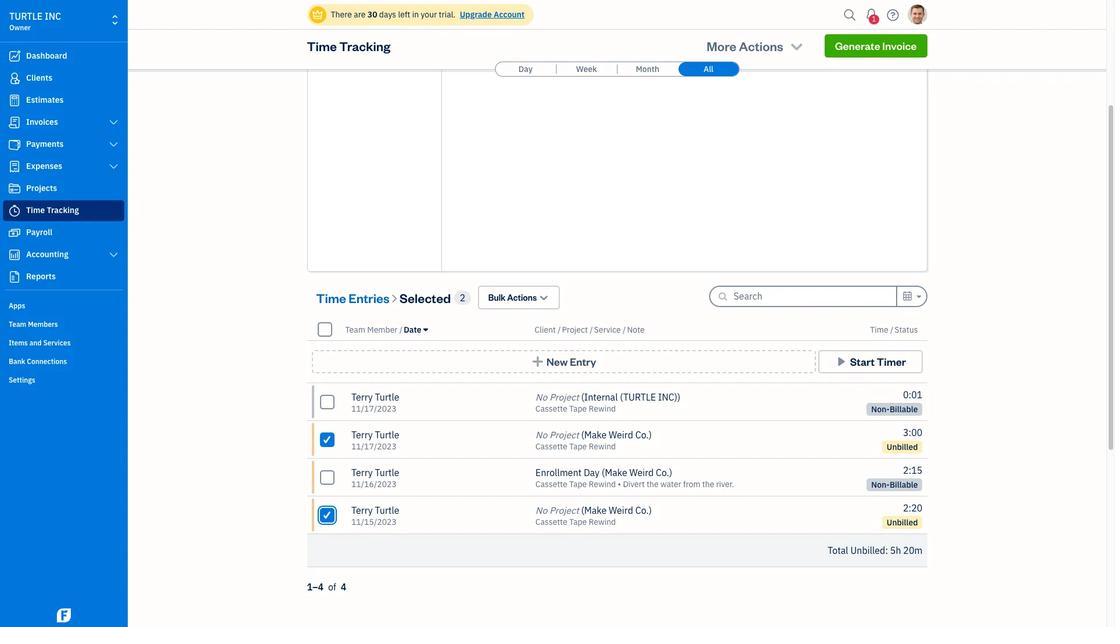 Task type: locate. For each thing, give the bounding box(es) containing it.
2 vertical spatial chevron large down image
[[108, 250, 119, 260]]

make for 3:00
[[585, 429, 607, 441]]

2 vertical spatial no
[[536, 505, 548, 517]]

2 rewind from the top
[[589, 442, 616, 452]]

3 chevron large down image from the top
[[108, 250, 119, 260]]

time tracking link
[[3, 200, 124, 221]]

internal
[[493, 34, 526, 46], [585, 392, 618, 403]]

terry inside terry turtle 11/16/2023
[[352, 467, 373, 479]]

team inside main element
[[9, 320, 26, 329]]

chevron large down image
[[108, 162, 119, 171]]

4 turtle from the top
[[375, 505, 400, 517]]

note link
[[627, 325, 645, 335]]

3 tape from the top
[[570, 479, 587, 490]]

weird for 2:15
[[630, 467, 654, 479]]

0 horizontal spatial day
[[519, 64, 533, 74]]

•
[[618, 479, 621, 490]]

projects
[[26, 183, 57, 194]]

unbilled inside 3:00 unbilled
[[887, 442, 918, 453]]

) for 0:01
[[678, 392, 681, 403]]

team inside button
[[388, 28, 411, 40]]

terry
[[352, 392, 373, 403], [352, 429, 373, 441], [352, 467, 373, 479], [352, 505, 373, 517]]

expenses link
[[3, 156, 124, 177]]

team left member on the bottom of the page
[[345, 325, 366, 335]]

0 vertical spatial actions
[[739, 38, 784, 54]]

no up enrollment
[[536, 429, 548, 441]]

billable down 2:15
[[890, 480, 918, 490]]

billable down 0:01
[[890, 404, 918, 415]]

no project ( make weird co. ) cassette tape rewind down no project ( internal (turtle inc) ) cassette tape rewind
[[536, 429, 652, 452]]

enrollment
[[536, 467, 582, 479]]

2 horizontal spatial team
[[388, 28, 411, 40]]

1 vertical spatial weird
[[630, 467, 654, 479]]

tape inside the enrollment day ( make weird co. ) cassette tape rewind • divert the water from the river.
[[570, 479, 587, 490]]

2 terry from the top
[[352, 429, 373, 441]]

1 vertical spatial no project ( make weird co. ) cassette tape rewind
[[536, 505, 652, 528]]

weird
[[609, 429, 634, 441], [630, 467, 654, 479], [609, 505, 634, 517]]

project inside no project ( internal (turtle inc) ) cassette tape rewind
[[550, 392, 579, 403]]

billable inside 0:01 non-billable
[[890, 404, 918, 415]]

non- inside 0:01 non-billable
[[872, 404, 890, 415]]

0 vertical spatial non-
[[872, 404, 890, 415]]

settings link
[[3, 371, 124, 389]]

team down 'apps'
[[9, 320, 26, 329]]

make inside the enrollment day ( make weird co. ) cassette tape rewind • divert the water from the river.
[[605, 467, 628, 479]]

chevron large down image
[[108, 118, 119, 127], [108, 140, 119, 149], [108, 250, 119, 260]]

1 vertical spatial billable
[[890, 480, 918, 490]]

tape
[[570, 404, 587, 414], [570, 442, 587, 452], [570, 479, 587, 490], [570, 517, 587, 528]]

day inside day link
[[519, 64, 533, 74]]

1–4 of 4
[[307, 582, 347, 593]]

make down the enrollment day ( make weird co. ) cassette tape rewind • divert the water from the river.
[[585, 505, 607, 517]]

0 horizontal spatial the
[[647, 479, 659, 490]]

/
[[400, 325, 403, 335], [558, 325, 561, 335], [590, 325, 593, 335], [623, 325, 626, 335], [891, 325, 894, 335]]

0 horizontal spatial internal
[[493, 34, 526, 46]]

2 billable from the top
[[890, 480, 918, 490]]

( for 3:00
[[582, 429, 585, 441]]

1 horizontal spatial time tracking
[[307, 38, 391, 54]]

new
[[547, 355, 568, 368]]

project up enrollment
[[550, 429, 579, 441]]

1 vertical spatial day
[[584, 467, 600, 479]]

0 vertical spatial billable
[[890, 404, 918, 415]]

) right (turtle
[[678, 392, 681, 403]]

/ left date
[[400, 325, 403, 335]]

rewind for 0:01
[[589, 404, 616, 414]]

20m
[[904, 545, 923, 557]]

calendar image
[[903, 289, 913, 303]]

billable
[[890, 404, 918, 415], [890, 480, 918, 490]]

services
[[43, 339, 71, 348]]

0 vertical spatial no project ( make weird co. ) cassette tape rewind
[[536, 429, 652, 452]]

your
[[421, 9, 437, 20]]

turtle inside terry turtle 11/15/2023
[[375, 505, 400, 517]]

1 unbilled from the top
[[887, 442, 918, 453]]

chart image
[[8, 249, 22, 261]]

non- inside 2:15 non-billable
[[872, 480, 890, 490]]

unbilled
[[887, 442, 918, 453], [887, 518, 918, 528]]

time inside main element
[[26, 205, 45, 216]]

make
[[585, 429, 607, 441], [605, 467, 628, 479], [585, 505, 607, 517]]

1 vertical spatial actions
[[508, 292, 537, 303]]

enrollment day ( make weird co. ) cassette tape rewind • divert the water from the river.
[[536, 467, 735, 490]]

water
[[661, 479, 682, 490]]

weird for 3:00
[[609, 429, 634, 441]]

( down entry
[[582, 392, 585, 403]]

non- up 3:00 unbilled
[[872, 404, 890, 415]]

no down plus image in the left bottom of the page
[[536, 392, 548, 403]]

caretdown image
[[916, 290, 922, 304], [424, 325, 428, 334]]

1 vertical spatial no
[[536, 429, 548, 441]]

project down enrollment
[[550, 505, 579, 517]]

clients link
[[3, 68, 124, 89]]

project
[[562, 325, 588, 335], [550, 392, 579, 403], [550, 429, 579, 441], [550, 505, 579, 517]]

tracking
[[340, 38, 391, 54], [47, 205, 79, 216]]

/ left service
[[590, 325, 593, 335]]

internal —
[[493, 34, 538, 46]]

rewind inside no project ( internal (turtle inc) ) cassette tape rewind
[[589, 404, 616, 414]]

0 horizontal spatial tracking
[[47, 205, 79, 216]]

account
[[494, 9, 525, 20]]

terry inside terry turtle 11/15/2023
[[352, 505, 373, 517]]

terry turtle 11/16/2023
[[352, 467, 400, 490]]

co. down (turtle
[[636, 429, 649, 441]]

cassette
[[536, 404, 568, 414], [536, 442, 568, 452], [536, 479, 568, 490], [536, 517, 568, 528]]

no down enrollment
[[536, 505, 548, 517]]

week link
[[557, 62, 617, 76]]

) up water
[[670, 467, 673, 479]]

no
[[536, 392, 548, 403], [536, 429, 548, 441], [536, 505, 548, 517]]

rewind for 3:00
[[589, 442, 616, 452]]

0 vertical spatial chevron large down image
[[108, 118, 119, 127]]

team member /
[[345, 325, 403, 335]]

1 rewind from the top
[[589, 404, 616, 414]]

) inside the enrollment day ( make weird co. ) cassette tape rewind • divert the water from the river.
[[670, 467, 673, 479]]

1 vertical spatial time tracking
[[26, 205, 79, 216]]

3 no from the top
[[536, 505, 548, 517]]

2 vertical spatial make
[[585, 505, 607, 517]]

no for 3:00
[[536, 429, 548, 441]]

2 vertical spatial co.
[[636, 505, 649, 517]]

rewind for 2:15
[[589, 479, 616, 490]]

time left entries in the left of the page
[[316, 290, 346, 306]]

time tracking down projects 'link'
[[26, 205, 79, 216]]

1 billable from the top
[[890, 404, 918, 415]]

1 turtle from the top
[[375, 392, 400, 403]]

2 cassette from the top
[[536, 442, 568, 452]]

0 vertical spatial tracking
[[340, 38, 391, 54]]

co.
[[636, 429, 649, 441], [656, 467, 670, 479], [636, 505, 649, 517]]

play image
[[835, 356, 849, 368]]

1 chevron large down image from the top
[[108, 118, 119, 127]]

tracking down are
[[340, 38, 391, 54]]

rewind down entry
[[589, 404, 616, 414]]

chevron large down image for payments
[[108, 140, 119, 149]]

1 vertical spatial terry turtle 11/17/2023
[[352, 429, 400, 452]]

4 / from the left
[[623, 325, 626, 335]]

3 turtle from the top
[[375, 467, 400, 479]]

new entry
[[547, 355, 597, 368]]

1 no project ( make weird co. ) cassette tape rewind from the top
[[536, 429, 652, 452]]

2 tape from the top
[[570, 442, 587, 452]]

of
[[328, 582, 336, 593]]

1 horizontal spatial internal
[[585, 392, 618, 403]]

make up • at bottom right
[[605, 467, 628, 479]]

7h 36m
[[340, 3, 369, 14]]

time right 'timer' image
[[26, 205, 45, 216]]

rewind inside the enrollment day ( make weird co. ) cassette tape rewind • divert the water from the river.
[[589, 479, 616, 490]]

0 horizontal spatial caretdown image
[[424, 325, 428, 334]]

bulk
[[489, 292, 506, 303]]

co. for 2:20
[[636, 505, 649, 517]]

rewind down no project ( internal (turtle inc) ) cassette tape rewind
[[589, 442, 616, 452]]

Search text field
[[734, 287, 897, 306]]

main element
[[0, 0, 157, 628]]

0 horizontal spatial time tracking
[[26, 205, 79, 216]]

payment image
[[8, 139, 22, 151]]

11/17/2023 for internal
[[352, 404, 397, 414]]

bank connections link
[[3, 353, 124, 370]]

11/17/2023 for make
[[352, 442, 397, 452]]

reports link
[[3, 267, 124, 288]]

cassette inside the enrollment day ( make weird co. ) cassette tape rewind • divert the water from the river.
[[536, 479, 568, 490]]

dashboard image
[[8, 51, 22, 62]]

1 horizontal spatial team
[[345, 325, 366, 335]]

1 vertical spatial make
[[605, 467, 628, 479]]

2 terry turtle 11/17/2023 from the top
[[352, 429, 400, 452]]

0 vertical spatial day
[[519, 64, 533, 74]]

rewind down the enrollment day ( make weird co. ) cassette tape rewind • divert the water from the river.
[[589, 517, 616, 528]]

0 vertical spatial terry turtle 11/17/2023
[[352, 392, 400, 414]]

2 non- from the top
[[872, 480, 890, 490]]

2 turtle from the top
[[375, 429, 400, 441]]

bank connections
[[9, 357, 67, 366]]

1 horizontal spatial the
[[703, 479, 715, 490]]

1 button
[[863, 3, 881, 26]]

time tracking down the there
[[307, 38, 391, 54]]

chevron large down image for invoices
[[108, 118, 119, 127]]

non- up 2:20 unbilled
[[872, 480, 890, 490]]

0 vertical spatial unbilled
[[887, 442, 918, 453]]

1 horizontal spatial caretdown image
[[916, 290, 922, 304]]

non-
[[872, 404, 890, 415], [872, 480, 890, 490]]

rewind left • at bottom right
[[589, 479, 616, 490]]

/ left note
[[623, 325, 626, 335]]

1 11/17/2023 from the top
[[352, 404, 397, 414]]

dashboard
[[26, 51, 67, 61]]

the left water
[[647, 479, 659, 490]]

make for 2:15
[[605, 467, 628, 479]]

1 vertical spatial tracking
[[47, 205, 79, 216]]

project down new entry button
[[550, 392, 579, 403]]

divert
[[623, 479, 645, 490]]

no project ( internal (turtle inc) ) cassette tape rewind
[[536, 392, 681, 414]]

no project ( make weird co. ) cassette tape rewind down • at bottom right
[[536, 505, 652, 528]]

make down no project ( internal (turtle inc) ) cassette tape rewind
[[585, 429, 607, 441]]

1 vertical spatial internal
[[585, 392, 618, 403]]

actions for bulk actions
[[508, 292, 537, 303]]

internal left '—'
[[493, 34, 526, 46]]

0 vertical spatial co.
[[636, 429, 649, 441]]

4
[[341, 582, 347, 593]]

invoice image
[[8, 117, 22, 128]]

actions left chevrondown image
[[508, 292, 537, 303]]

( inside no project ( internal (turtle inc) ) cassette tape rewind
[[582, 392, 585, 403]]

1 no from the top
[[536, 392, 548, 403]]

internal left (turtle
[[585, 392, 618, 403]]

team down left
[[388, 28, 411, 40]]

11/17/2023
[[352, 404, 397, 414], [352, 442, 397, 452]]

accounting link
[[3, 245, 124, 266]]

3 terry from the top
[[352, 467, 373, 479]]

1 terry from the top
[[352, 392, 373, 403]]

time
[[307, 38, 337, 54], [26, 205, 45, 216], [316, 290, 346, 306], [871, 325, 889, 335]]

1 non- from the top
[[872, 404, 890, 415]]

4 rewind from the top
[[589, 517, 616, 528]]

3 / from the left
[[590, 325, 593, 335]]

) down the enrollment day ( make weird co. ) cassette tape rewind • divert the water from the river.
[[649, 505, 652, 517]]

caretdown image right calendar 'image'
[[916, 290, 922, 304]]

0 vertical spatial no
[[536, 392, 548, 403]]

turtle inside terry turtle 11/16/2023
[[375, 467, 400, 479]]

day down '—'
[[519, 64, 533, 74]]

invite your team
[[340, 28, 411, 40]]

time left status at the bottom of page
[[871, 325, 889, 335]]

cassette for 2:20
[[536, 517, 568, 528]]

/ right client
[[558, 325, 561, 335]]

chevron large down image inside invoices link
[[108, 118, 119, 127]]

unbilled down 2:20
[[887, 518, 918, 528]]

( inside the enrollment day ( make weird co. ) cassette tape rewind • divert the water from the river.
[[602, 467, 605, 479]]

0 vertical spatial make
[[585, 429, 607, 441]]

) inside no project ( internal (turtle inc) ) cassette tape rewind
[[678, 392, 681, 403]]

0 horizontal spatial team
[[9, 320, 26, 329]]

day
[[519, 64, 533, 74], [584, 467, 600, 479]]

payments link
[[3, 134, 124, 155]]

no for 2:20
[[536, 505, 548, 517]]

4 terry from the top
[[352, 505, 373, 517]]

weird up divert
[[630, 467, 654, 479]]

turtle for 3:00
[[375, 429, 400, 441]]

unbilled for 3:00
[[887, 442, 918, 453]]

project for 0:01
[[550, 392, 579, 403]]

( down no project ( internal (turtle inc) ) cassette tape rewind
[[582, 429, 585, 441]]

the
[[647, 479, 659, 490], [703, 479, 715, 490]]

weird down • at bottom right
[[609, 505, 634, 517]]

no for 0:01
[[536, 392, 548, 403]]

the right from
[[703, 479, 715, 490]]

search image
[[841, 6, 860, 24]]

tape inside no project ( internal (turtle inc) ) cassette tape rewind
[[570, 404, 587, 414]]

in
[[412, 9, 419, 20]]

no inside no project ( internal (turtle inc) ) cassette tape rewind
[[536, 392, 548, 403]]

1 cassette from the top
[[536, 404, 568, 414]]

caretdown image right date
[[424, 325, 428, 334]]

1 vertical spatial unbilled
[[887, 518, 918, 528]]

1 vertical spatial 11/17/2023
[[352, 442, 397, 452]]

weird down no project ( internal (turtle inc) ) cassette tape rewind
[[609, 429, 634, 441]]

unbilled inside 2:20 unbilled
[[887, 518, 918, 528]]

cassette inside no project ( internal (turtle inc) ) cassette tape rewind
[[536, 404, 568, 414]]

2 vertical spatial weird
[[609, 505, 634, 517]]

2 11/17/2023 from the top
[[352, 442, 397, 452]]

co. up water
[[656, 467, 670, 479]]

1 vertical spatial chevron large down image
[[108, 140, 119, 149]]

0 vertical spatial time tracking
[[307, 38, 391, 54]]

weird inside the enrollment day ( make weird co. ) cassette tape rewind • divert the water from the river.
[[630, 467, 654, 479]]

2 chevron large down image from the top
[[108, 140, 119, 149]]

0 vertical spatial caretdown image
[[916, 290, 922, 304]]

co. for 3:00
[[636, 429, 649, 441]]

1 terry turtle 11/17/2023 from the top
[[352, 392, 400, 414]]

1 vertical spatial co.
[[656, 467, 670, 479]]

2 unbilled from the top
[[887, 518, 918, 528]]

tracking down projects 'link'
[[47, 205, 79, 216]]

billable inside 2:15 non-billable
[[890, 480, 918, 490]]

5 / from the left
[[891, 325, 894, 335]]

3 rewind from the top
[[589, 479, 616, 490]]

project link
[[562, 325, 590, 335]]

projects link
[[3, 178, 124, 199]]

0 vertical spatial weird
[[609, 429, 634, 441]]

(
[[582, 392, 585, 403], [582, 429, 585, 441], [602, 467, 605, 479], [582, 505, 585, 517]]

day right enrollment
[[584, 467, 600, 479]]

expense image
[[8, 161, 22, 173]]

non- for 0:01
[[872, 404, 890, 415]]

4 cassette from the top
[[536, 517, 568, 528]]

) down (turtle
[[649, 429, 652, 441]]

actions left chevrondown icon
[[739, 38, 784, 54]]

1 vertical spatial non-
[[872, 480, 890, 490]]

1 vertical spatial caretdown image
[[424, 325, 428, 334]]

0 horizontal spatial actions
[[508, 292, 537, 303]]

plus image
[[531, 356, 545, 368]]

team members
[[9, 320, 58, 329]]

day link
[[496, 62, 556, 76]]

1 horizontal spatial day
[[584, 467, 600, 479]]

0 vertical spatial 11/17/2023
[[352, 404, 397, 414]]

4 tape from the top
[[570, 517, 587, 528]]

time tracking
[[307, 38, 391, 54], [26, 205, 79, 216]]

no project ( make weird co. ) cassette tape rewind for 3:00
[[536, 429, 652, 452]]

turtle for 2:20
[[375, 505, 400, 517]]

1 tape from the top
[[570, 404, 587, 414]]

2 no project ( make weird co. ) cassette tape rewind from the top
[[536, 505, 652, 528]]

1 horizontal spatial actions
[[739, 38, 784, 54]]

timer
[[877, 355, 907, 368]]

( right enrollment
[[602, 467, 605, 479]]

) for 3:00
[[649, 429, 652, 441]]

freshbooks image
[[55, 609, 73, 623]]

crown image
[[312, 8, 324, 21]]

co. down divert
[[636, 505, 649, 517]]

2 no from the top
[[536, 429, 548, 441]]

co. inside the enrollment day ( make weird co. ) cassette tape rewind • divert the water from the river.
[[656, 467, 670, 479]]

more actions button
[[697, 32, 816, 60]]

unbilled down 3:00
[[887, 442, 918, 453]]

settings
[[9, 376, 35, 385]]

3 cassette from the top
[[536, 479, 568, 490]]

/ left status at the bottom of page
[[891, 325, 894, 335]]

actions for more actions
[[739, 38, 784, 54]]

turtle
[[375, 392, 400, 403], [375, 429, 400, 441], [375, 467, 400, 479], [375, 505, 400, 517]]

( down enrollment
[[582, 505, 585, 517]]



Task type: vqa. For each thing, say whether or not it's contained in the screenshot.
Donalz to the right
no



Task type: describe. For each thing, give the bounding box(es) containing it.
and
[[29, 339, 42, 348]]

start timer button
[[819, 350, 923, 374]]

terry for 2:20
[[352, 505, 373, 517]]

total unbilled : 5h 20m
[[828, 545, 923, 557]]

time entries button
[[316, 289, 390, 307]]

payroll
[[26, 227, 52, 238]]

clients
[[26, 73, 52, 83]]

1–4
[[307, 582, 324, 593]]

tape for 3:00
[[570, 442, 587, 452]]

note
[[627, 325, 645, 335]]

team for team member /
[[345, 325, 366, 335]]

invite
[[340, 28, 364, 40]]

chevron large down image for accounting
[[108, 250, 119, 260]]

timer image
[[8, 205, 22, 217]]

connections
[[27, 357, 67, 366]]

tape for 0:01
[[570, 404, 587, 414]]

billable for 2:15
[[890, 480, 918, 490]]

day inside the enrollment day ( make weird co. ) cassette tape rewind • divert the water from the river.
[[584, 467, 600, 479]]

time tracking inside main element
[[26, 205, 79, 216]]

2
[[460, 292, 466, 304]]

items
[[9, 339, 28, 348]]

service
[[594, 325, 621, 335]]

new entry button
[[312, 350, 816, 374]]

check image
[[322, 509, 333, 521]]

bulk actions button
[[478, 286, 560, 310]]

1
[[872, 15, 877, 23]]

team for team members
[[9, 320, 26, 329]]

all
[[704, 64, 714, 74]]

report image
[[8, 271, 22, 283]]

2 / from the left
[[558, 325, 561, 335]]

generate invoice button
[[825, 34, 928, 58]]

items and services link
[[3, 334, 124, 352]]

upgrade account link
[[458, 9, 525, 20]]

project image
[[8, 183, 22, 195]]

check image
[[322, 434, 333, 445]]

2:15
[[904, 465, 923, 477]]

payments
[[26, 139, 64, 149]]

time inside button
[[316, 290, 346, 306]]

project right client
[[562, 325, 588, 335]]

( for 0:01
[[582, 392, 585, 403]]

your
[[367, 28, 386, 40]]

invite your team button
[[308, 19, 442, 52]]

money image
[[8, 227, 22, 239]]

project for 2:20
[[550, 505, 579, 517]]

client
[[535, 325, 556, 335]]

reports
[[26, 271, 56, 282]]

terry turtle 11/17/2023 for make weird co.
[[352, 429, 400, 452]]

2 the from the left
[[703, 479, 715, 490]]

estimates
[[26, 95, 64, 105]]

time link
[[871, 325, 891, 335]]

trial.
[[439, 9, 456, 20]]

make for 2:20
[[585, 505, 607, 517]]

turtle for 2:15
[[375, 467, 400, 479]]

rewind for 2:20
[[589, 517, 616, 528]]

7h 36m button
[[308, 0, 442, 19]]

3:00 unbilled
[[887, 427, 923, 453]]

11/16/2023
[[352, 479, 397, 490]]

tape for 2:15
[[570, 479, 587, 490]]

3:00
[[904, 427, 923, 439]]

no project ( make weird co. ) cassette tape rewind for 2:20
[[536, 505, 652, 528]]

more
[[707, 38, 737, 54]]

inc
[[45, 10, 61, 22]]

status link
[[895, 325, 919, 335]]

turtle inc owner
[[9, 10, 61, 32]]

estimate image
[[8, 95, 22, 106]]

co. for 2:15
[[656, 467, 670, 479]]

invoices
[[26, 117, 58, 127]]

0 vertical spatial internal
[[493, 34, 526, 46]]

caretdown image inside the date link
[[424, 325, 428, 334]]

30
[[368, 9, 377, 20]]

cassette for 0:01
[[536, 404, 568, 414]]

more actions
[[707, 38, 784, 54]]

project for 3:00
[[550, 429, 579, 441]]

1 / from the left
[[400, 325, 403, 335]]

start
[[851, 355, 875, 368]]

apps link
[[3, 297, 124, 314]]

client / project / service / note
[[535, 325, 645, 335]]

unbilled for 2:20
[[887, 518, 918, 528]]

non- for 2:15
[[872, 480, 890, 490]]

terry turtle 11/17/2023 for internal (turtle inc)
[[352, 392, 400, 414]]

month link
[[618, 62, 678, 76]]

terry for 0:01
[[352, 392, 373, 403]]

apps
[[9, 302, 25, 310]]

0:01 non-billable
[[872, 389, 923, 415]]

time down crown image
[[307, 38, 337, 54]]

start timer
[[851, 355, 907, 368]]

) for 2:15
[[670, 467, 673, 479]]

member
[[367, 325, 398, 335]]

terry for 2:15
[[352, 467, 373, 479]]

there are 30 days left in your trial. upgrade account
[[331, 9, 525, 20]]

there
[[331, 9, 352, 20]]

from
[[684, 479, 701, 490]]

cassette for 3:00
[[536, 442, 568, 452]]

—
[[528, 34, 535, 46]]

are
[[354, 9, 366, 20]]

1 horizontal spatial tracking
[[340, 38, 391, 54]]

entries
[[349, 290, 390, 306]]

2:15 non-billable
[[872, 465, 923, 490]]

status
[[895, 325, 919, 335]]

client image
[[8, 73, 22, 84]]

internal inside no project ( internal (turtle inc) ) cassette tape rewind
[[585, 392, 618, 403]]

weird for 2:20
[[609, 505, 634, 517]]

turtle for 0:01
[[375, 392, 400, 403]]

( for 2:15
[[602, 467, 605, 479]]

chevrondown image
[[789, 38, 805, 54]]

) for 2:20
[[649, 505, 652, 517]]

week
[[577, 64, 597, 74]]

chevrondown image
[[539, 292, 550, 304]]

river.
[[717, 479, 735, 490]]

members
[[28, 320, 58, 329]]

generate invoice
[[835, 39, 917, 52]]

invoices link
[[3, 112, 124, 133]]

1 the from the left
[[647, 479, 659, 490]]

selected
[[400, 290, 451, 306]]

time / status
[[871, 325, 919, 335]]

5h
[[891, 545, 902, 557]]

estimates link
[[3, 90, 124, 111]]

bank
[[9, 357, 25, 366]]

all link
[[679, 62, 739, 76]]

go to help image
[[884, 6, 903, 24]]

terry for 3:00
[[352, 429, 373, 441]]

expenses
[[26, 161, 62, 171]]

:
[[886, 545, 889, 557]]

cassette for 2:15
[[536, 479, 568, 490]]

tracking inside main element
[[47, 205, 79, 216]]

36m
[[352, 3, 369, 14]]

date link
[[404, 325, 428, 335]]

7h
[[340, 3, 350, 14]]

( for 2:20
[[582, 505, 585, 517]]

billable for 0:01
[[890, 404, 918, 415]]

0:01
[[904, 389, 923, 401]]

date
[[404, 325, 422, 335]]

entry
[[570, 355, 597, 368]]

owner
[[9, 23, 31, 32]]

generate
[[835, 39, 881, 52]]

terry turtle 11/15/2023
[[352, 505, 400, 528]]

tape for 2:20
[[570, 517, 587, 528]]



